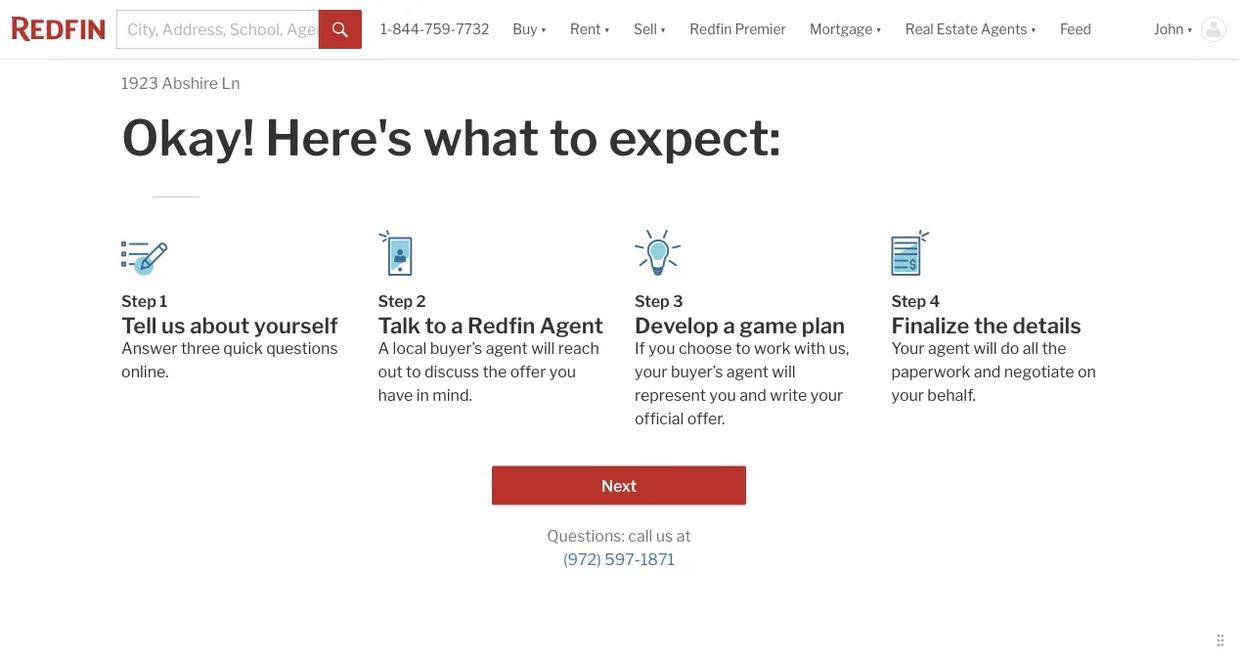 Task type: locate. For each thing, give the bounding box(es) containing it.
3 ▾ from the left
[[660, 21, 666, 38]]

you right if
[[649, 339, 675, 358]]

agent down work
[[727, 362, 769, 381]]

2 horizontal spatial will
[[974, 339, 997, 358]]

a up choose
[[723, 312, 735, 338]]

4 ▾ from the left
[[876, 21, 882, 38]]

▾
[[540, 21, 547, 38], [604, 21, 610, 38], [660, 21, 666, 38], [876, 21, 882, 38], [1030, 21, 1037, 38], [1187, 21, 1193, 38]]

844-
[[392, 21, 425, 38]]

step up tell
[[121, 292, 156, 311]]

▾ right sell on the top of the page
[[660, 21, 666, 38]]

about
[[190, 312, 249, 338]]

agent
[[486, 339, 528, 358], [928, 339, 970, 358], [727, 362, 769, 381]]

0 vertical spatial buyer's
[[430, 339, 482, 358]]

here's
[[265, 108, 413, 168]]

will left do on the bottom
[[974, 339, 997, 358]]

0 vertical spatial you
[[649, 339, 675, 358]]

1 horizontal spatial a
[[723, 312, 735, 338]]

1 a from the left
[[451, 312, 463, 338]]

step for develop
[[635, 292, 670, 311]]

expect:
[[609, 108, 781, 168]]

real
[[905, 21, 934, 38]]

1 ▾ from the left
[[540, 21, 547, 38]]

to down 2 at left top
[[425, 312, 447, 338]]

you up offer.
[[710, 386, 736, 405]]

in
[[416, 386, 429, 405]]

details
[[1013, 312, 1081, 338]]

5 ▾ from the left
[[1030, 21, 1037, 38]]

abshire
[[162, 73, 218, 92]]

rent ▾ button
[[570, 0, 610, 59]]

1871
[[641, 550, 675, 569]]

estate
[[937, 21, 978, 38]]

agent up paperwork
[[928, 339, 970, 358]]

agent inside the step 2 talk to a redfin agent a local buyer's agent will reach out to discuss the offer you have in mind.
[[486, 339, 528, 358]]

us down 1
[[161, 312, 185, 338]]

you for if
[[710, 386, 736, 405]]

1 horizontal spatial us
[[656, 527, 673, 546]]

7732
[[456, 21, 489, 38]]

6 ▾ from the left
[[1187, 21, 1193, 38]]

redfin left premier
[[690, 21, 732, 38]]

to
[[549, 108, 598, 168], [425, 312, 447, 338], [735, 339, 751, 358], [406, 362, 421, 381]]

redfin inside button
[[690, 21, 732, 38]]

redfin
[[690, 21, 732, 38], [468, 312, 535, 338]]

your down paperwork
[[891, 386, 924, 405]]

1 vertical spatial you
[[549, 362, 576, 381]]

premier
[[735, 21, 786, 38]]

buyer's up the discuss
[[430, 339, 482, 358]]

work
[[754, 339, 791, 358]]

3 step from the left
[[635, 292, 670, 311]]

and
[[974, 362, 1001, 381], [740, 386, 767, 405]]

2 vertical spatial you
[[710, 386, 736, 405]]

▾ right mortgage
[[876, 21, 882, 38]]

redfin inside the step 2 talk to a redfin agent a local buyer's agent will reach out to discuss the offer you have in mind.
[[468, 312, 535, 338]]

buyer's inside the step 2 talk to a redfin agent a local buyer's agent will reach out to discuss the offer you have in mind.
[[430, 339, 482, 358]]

rent ▾
[[570, 21, 610, 38]]

1 horizontal spatial and
[[974, 362, 1001, 381]]

reach
[[558, 339, 599, 358]]

1 horizontal spatial you
[[649, 339, 675, 358]]

1 horizontal spatial will
[[772, 362, 796, 381]]

step inside step 1 tell us about yourself answer three quick questions online.
[[121, 292, 156, 311]]

2 horizontal spatial your
[[891, 386, 924, 405]]

will up the write
[[772, 362, 796, 381]]

will inside step 3 develop a game plan if you choose to work with us, your buyer's agent will represent you and write your official offer.
[[772, 362, 796, 381]]

2 a from the left
[[723, 312, 735, 338]]

john ▾
[[1154, 21, 1193, 38]]

0 horizontal spatial us
[[161, 312, 185, 338]]

quick
[[223, 339, 263, 358]]

redfin premier button
[[678, 0, 798, 59]]

step left 4
[[891, 292, 926, 311]]

you down reach
[[549, 362, 576, 381]]

597-
[[605, 550, 641, 569]]

us,
[[829, 339, 849, 358]]

0 horizontal spatial redfin
[[468, 312, 535, 338]]

will inside the step 2 talk to a redfin agent a local buyer's agent will reach out to discuss the offer you have in mind.
[[531, 339, 555, 358]]

▾ for john ▾
[[1187, 21, 1193, 38]]

questions: call us at (972) 597-1871
[[547, 527, 691, 569]]

▾ right agents at right top
[[1030, 21, 1037, 38]]

▾ right rent
[[604, 21, 610, 38]]

1 horizontal spatial redfin
[[690, 21, 732, 38]]

▾ for buy ▾
[[540, 21, 547, 38]]

0 horizontal spatial agent
[[486, 339, 528, 358]]

0 horizontal spatial you
[[549, 362, 576, 381]]

step left 3
[[635, 292, 670, 311]]

sell ▾
[[634, 21, 666, 38]]

buyer's
[[430, 339, 482, 358], [671, 362, 723, 381]]

0 horizontal spatial buyer's
[[430, 339, 482, 358]]

you
[[649, 339, 675, 358], [549, 362, 576, 381], [710, 386, 736, 405]]

to left work
[[735, 339, 751, 358]]

step 1 tell us about yourself answer three quick questions online.
[[121, 292, 338, 381]]

1 step from the left
[[121, 292, 156, 311]]

1 vertical spatial buyer's
[[671, 362, 723, 381]]

rent
[[570, 21, 601, 38]]

0 vertical spatial and
[[974, 362, 1001, 381]]

to right "out"
[[406, 362, 421, 381]]

0 horizontal spatial your
[[635, 362, 667, 381]]

on
[[1078, 362, 1096, 381]]

1 horizontal spatial agent
[[727, 362, 769, 381]]

your inside step 4 finalize the details your agent will do all the paperwork and negotiate on your behalf.
[[891, 386, 924, 405]]

and inside step 4 finalize the details your agent will do all the paperwork and negotiate on your behalf.
[[974, 362, 1001, 381]]

1 vertical spatial us
[[656, 527, 673, 546]]

step
[[121, 292, 156, 311], [378, 292, 413, 311], [635, 292, 670, 311], [891, 292, 926, 311]]

buyer's inside step 3 develop a game plan if you choose to work with us, your buyer's agent will represent you and write your official offer.
[[671, 362, 723, 381]]

a up the discuss
[[451, 312, 463, 338]]

finalize
[[891, 312, 970, 338]]

0 horizontal spatial the
[[483, 362, 507, 381]]

1 horizontal spatial the
[[974, 312, 1008, 338]]

1-
[[381, 21, 392, 38]]

▾ right buy
[[540, 21, 547, 38]]

you for agent
[[549, 362, 576, 381]]

real estate agents ▾
[[905, 21, 1037, 38]]

1 vertical spatial and
[[740, 386, 767, 405]]

your right the write
[[811, 386, 843, 405]]

answer
[[121, 339, 177, 358]]

mortgage ▾ button
[[798, 0, 894, 59]]

1 horizontal spatial your
[[811, 386, 843, 405]]

step 2 talk to a redfin agent a local buyer's agent will reach out to discuss the offer you have in mind.
[[378, 292, 603, 405]]

the left the offer
[[483, 362, 507, 381]]

redfin up the offer
[[468, 312, 535, 338]]

step inside step 4 finalize the details your agent will do all the paperwork and negotiate on your behalf.
[[891, 292, 926, 311]]

step 3 develop a game plan if you choose to work with us, your buyer's agent will represent you and write your official offer.
[[635, 292, 849, 428]]

the up do on the bottom
[[974, 312, 1008, 338]]

0 horizontal spatial and
[[740, 386, 767, 405]]

agent inside step 4 finalize the details your agent will do all the paperwork and negotiate on your behalf.
[[928, 339, 970, 358]]

us left at on the bottom of page
[[656, 527, 673, 546]]

your
[[635, 362, 667, 381], [811, 386, 843, 405], [891, 386, 924, 405]]

your down if
[[635, 362, 667, 381]]

online.
[[121, 362, 169, 381]]

game
[[740, 312, 797, 338]]

step inside the step 2 talk to a redfin agent a local buyer's agent will reach out to discuss the offer you have in mind.
[[378, 292, 413, 311]]

step for tell
[[121, 292, 156, 311]]

talk
[[378, 312, 421, 338]]

0 horizontal spatial a
[[451, 312, 463, 338]]

okay!
[[121, 108, 255, 168]]

1 horizontal spatial buyer's
[[671, 362, 723, 381]]

▾ right john
[[1187, 21, 1193, 38]]

1 vertical spatial redfin
[[468, 312, 535, 338]]

real estate agents ▾ link
[[905, 0, 1037, 59]]

will
[[531, 339, 555, 358], [974, 339, 997, 358], [772, 362, 796, 381]]

a
[[378, 339, 389, 358]]

the
[[974, 312, 1008, 338], [1042, 339, 1066, 358], [483, 362, 507, 381]]

2 horizontal spatial you
[[710, 386, 736, 405]]

4 step from the left
[[891, 292, 926, 311]]

local
[[393, 339, 427, 358]]

buyer's down choose
[[671, 362, 723, 381]]

the right all
[[1042, 339, 1066, 358]]

step for talk
[[378, 292, 413, 311]]

rent ▾ button
[[559, 0, 622, 59]]

will up the offer
[[531, 339, 555, 358]]

and left the write
[[740, 386, 767, 405]]

choose
[[679, 339, 732, 358]]

agent inside step 3 develop a game plan if you choose to work with us, your buyer's agent will represent you and write your official offer.
[[727, 362, 769, 381]]

offer
[[510, 362, 546, 381]]

and down do on the bottom
[[974, 362, 1001, 381]]

us
[[161, 312, 185, 338], [656, 527, 673, 546]]

2 horizontal spatial agent
[[928, 339, 970, 358]]

2 ▾ from the left
[[604, 21, 610, 38]]

feed
[[1060, 21, 1091, 38]]

us inside questions: call us at (972) 597-1871
[[656, 527, 673, 546]]

step for finalize
[[891, 292, 926, 311]]

next button
[[492, 466, 746, 505]]

0 horizontal spatial will
[[531, 339, 555, 358]]

step inside step 3 develop a game plan if you choose to work with us, your buyer's agent will represent you and write your official offer.
[[635, 292, 670, 311]]

you inside the step 2 talk to a redfin agent a local buyer's agent will reach out to discuss the offer you have in mind.
[[549, 362, 576, 381]]

agent up the offer
[[486, 339, 528, 358]]

0 vertical spatial us
[[161, 312, 185, 338]]

1923
[[121, 73, 158, 92]]

2 step from the left
[[378, 292, 413, 311]]

step up the talk
[[378, 292, 413, 311]]

0 vertical spatial redfin
[[690, 21, 732, 38]]



Task type: vqa. For each thing, say whether or not it's contained in the screenshot.
top Redfin
yes



Task type: describe. For each thing, give the bounding box(es) containing it.
discuss
[[425, 362, 479, 381]]

okay! here's what to expect:
[[121, 108, 781, 168]]

have
[[378, 386, 413, 405]]

all
[[1023, 339, 1039, 358]]

do
[[1001, 339, 1019, 358]]

us inside step 1 tell us about yourself answer three quick questions online.
[[161, 312, 185, 338]]

to right what
[[549, 108, 598, 168]]

the inside the step 2 talk to a redfin agent a local buyer's agent will reach out to discuss the offer you have in mind.
[[483, 362, 507, 381]]

represent
[[635, 386, 706, 405]]

step 4 finalize the details your agent will do all the paperwork and negotiate on your behalf.
[[891, 292, 1096, 405]]

call
[[628, 527, 653, 546]]

mortgage ▾ button
[[810, 0, 882, 59]]

develop
[[635, 312, 719, 338]]

write
[[770, 386, 807, 405]]

questions
[[266, 339, 338, 358]]

yourself
[[254, 312, 338, 338]]

if
[[635, 339, 645, 358]]

sell ▾ button
[[622, 0, 678, 59]]

a inside the step 2 talk to a redfin agent a local buyer's agent will reach out to discuss the offer you have in mind.
[[451, 312, 463, 338]]

agent
[[540, 312, 603, 338]]

2 horizontal spatial the
[[1042, 339, 1066, 358]]

buy ▾ button
[[513, 0, 547, 59]]

redfin premier
[[690, 21, 786, 38]]

offer.
[[687, 409, 725, 428]]

▾ for mortgage ▾
[[876, 21, 882, 38]]

your
[[891, 339, 925, 358]]

▾ inside 'dropdown button'
[[1030, 21, 1037, 38]]

will inside step 4 finalize the details your agent will do all the paperwork and negotiate on your behalf.
[[974, 339, 997, 358]]

official
[[635, 409, 684, 428]]

next
[[601, 477, 637, 496]]

2
[[416, 292, 426, 311]]

1
[[160, 292, 167, 311]]

at
[[676, 527, 691, 546]]

feed button
[[1048, 0, 1142, 59]]

mortgage
[[810, 21, 873, 38]]

what
[[423, 108, 539, 168]]

paperwork
[[891, 362, 970, 381]]

john
[[1154, 21, 1184, 38]]

tell
[[121, 312, 157, 338]]

ln
[[222, 73, 240, 92]]

mind.
[[433, 386, 472, 405]]

3
[[673, 292, 683, 311]]

real estate agents ▾ button
[[894, 0, 1048, 59]]

sell ▾ button
[[634, 0, 666, 59]]

and inside step 3 develop a game plan if you choose to work with us, your buyer's agent will represent you and write your official offer.
[[740, 386, 767, 405]]

out
[[378, 362, 403, 381]]

1923 abshire ln
[[121, 73, 240, 92]]

submit search image
[[333, 22, 348, 38]]

▾ for sell ▾
[[660, 21, 666, 38]]

agents
[[981, 21, 1027, 38]]

buy ▾
[[513, 21, 547, 38]]

buy ▾ button
[[501, 0, 559, 59]]

three
[[181, 339, 220, 358]]

with
[[794, 339, 826, 358]]

1-844-759-7732 link
[[381, 21, 489, 38]]

to inside step 3 develop a game plan if you choose to work with us, your buyer's agent will represent you and write your official offer.
[[735, 339, 751, 358]]

4
[[930, 292, 940, 311]]

▾ for rent ▾
[[604, 21, 610, 38]]

759-
[[425, 21, 456, 38]]

negotiate
[[1004, 362, 1074, 381]]

a inside step 3 develop a game plan if you choose to work with us, your buyer's agent will represent you and write your official offer.
[[723, 312, 735, 338]]

sell
[[634, 21, 657, 38]]

questions:
[[547, 527, 625, 546]]

1-844-759-7732
[[381, 21, 489, 38]]

plan
[[802, 312, 845, 338]]

(972) 597-1871 link
[[563, 550, 675, 569]]

behalf.
[[927, 386, 976, 405]]

mortgage ▾
[[810, 21, 882, 38]]

City, Address, School, Agent, ZIP search field
[[116, 10, 319, 49]]

(972)
[[563, 550, 601, 569]]



